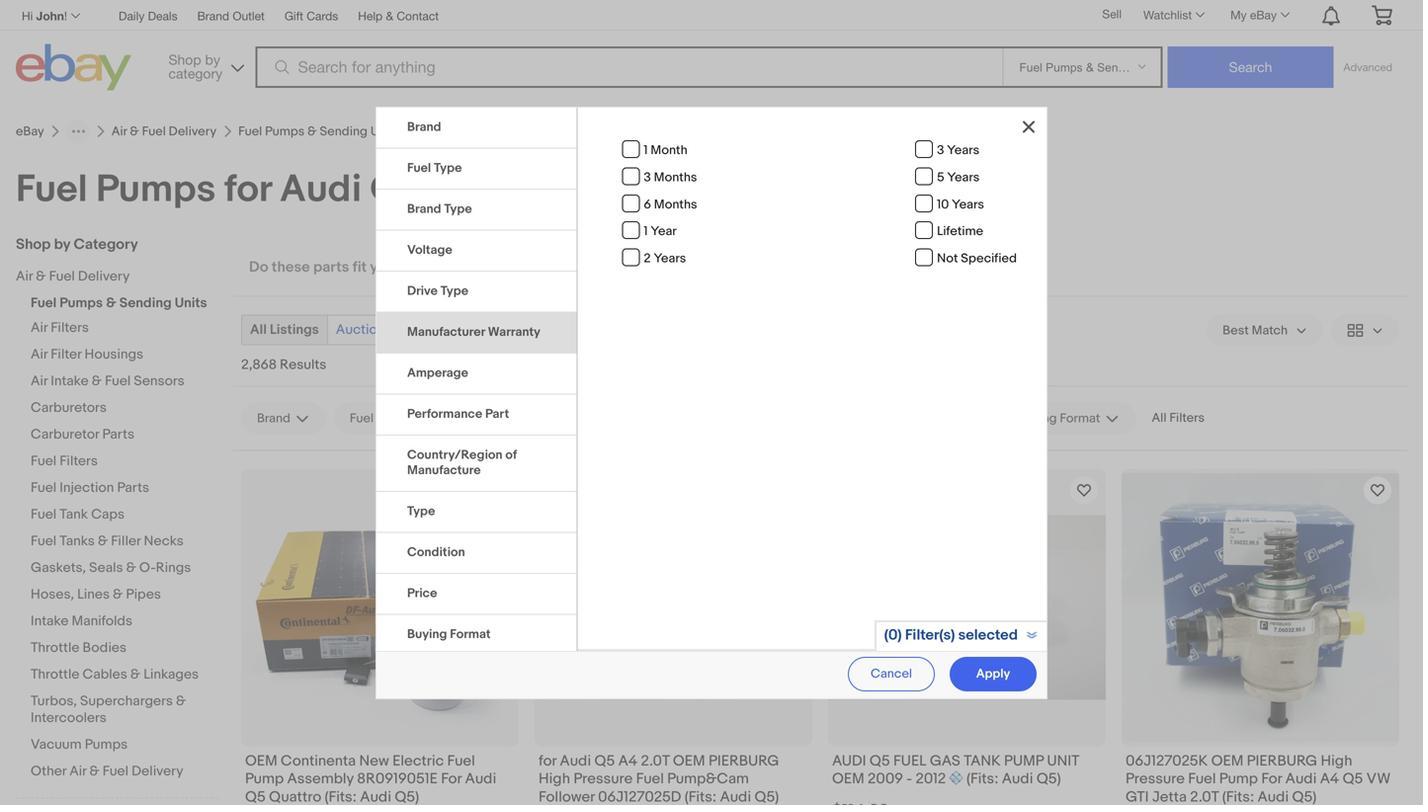 Task type: locate. For each thing, give the bounding box(es) containing it.
quattro
[[269, 789, 321, 806]]

1 horizontal spatial pressure
[[1126, 771, 1185, 789]]

all for all listings
[[250, 322, 267, 339]]

brand for brand type
[[407, 202, 441, 217]]

0 horizontal spatial 2.0t
[[641, 753, 670, 771]]

0 vertical spatial months
[[654, 170, 697, 185]]

necks
[[144, 533, 184, 550]]

units inside the air & fuel delivery fuel pumps & sending units air filters air filter housings air intake & fuel sensors carburetors carburetor parts fuel filters fuel injection parts fuel tank caps fuel tanks & filler necks gaskets, seals & o-rings hoses, lines & pipes intake manifolds throttle bodies throttle cables & linkages turbos, superchargers & intercoolers vacuum pumps other air & fuel delivery
[[175, 295, 207, 312]]

-
[[907, 771, 913, 789]]

0 horizontal spatial pressure
[[574, 771, 633, 789]]

rings
[[156, 560, 191, 577]]

1 horizontal spatial pierburg
[[1247, 753, 1318, 771]]

1 vertical spatial filters
[[1170, 411, 1205, 426]]

2 throttle from the top
[[31, 667, 79, 684]]

a4 up 06j127025d
[[618, 753, 638, 771]]

q5 left quattro
[[245, 789, 266, 806]]

1 vertical spatial throttle
[[31, 667, 79, 684]]

air & fuel delivery fuel pumps & sending units air filters air filter housings air intake & fuel sensors carburetors carburetor parts fuel filters fuel injection parts fuel tank caps fuel tanks & filler necks gaskets, seals & o-rings hoses, lines & pipes intake manifolds throttle bodies throttle cables & linkages turbos, superchargers & intercoolers vacuum pumps other air & fuel delivery
[[16, 268, 207, 780]]

units
[[371, 124, 400, 139], [175, 295, 207, 312]]

price
[[407, 586, 437, 602]]

0 horizontal spatial pump
[[245, 771, 284, 789]]

2 vertical spatial brand
[[407, 202, 441, 217]]

0 horizontal spatial high
[[539, 771, 570, 789]]

1 horizontal spatial high
[[1321, 753, 1353, 771]]

fuel type
[[407, 161, 462, 176]]

6 months
[[644, 197, 698, 212]]

assembly
[[287, 771, 354, 789]]

1 horizontal spatial ebay
[[1250, 8, 1277, 22]]

daily deals
[[119, 9, 178, 23]]

months down 3 months
[[654, 197, 698, 212]]

a4 inside 06j127025k oem pierburg high pressure fuel pump for audi a4 q5 vw gti jetta 2.0t (fits: audi q5)
[[1320, 771, 1340, 789]]

oem inside oem continenta new electric fuel pump assembly 8r0919051e for audi q5 quattro (fits: audi q5)
[[245, 753, 277, 771]]

filler
[[111, 533, 141, 550]]

2 1 from the top
[[644, 224, 648, 239]]

years
[[947, 143, 980, 158], [948, 170, 980, 185], [952, 197, 985, 212], [654, 251, 686, 267]]

1 horizontal spatial 2.0t
[[1191, 789, 1219, 806]]

1 1 from the top
[[644, 143, 648, 158]]

unit
[[1047, 753, 1079, 771]]

type up condition at the bottom
[[407, 504, 435, 519]]

seals
[[89, 560, 123, 577]]

3 for 3 months
[[644, 170, 651, 185]]

pump inside oem continenta new electric fuel pump assembly 8r0919051e for audi q5 quattro (fits: audi q5)
[[245, 771, 284, 789]]

0 vertical spatial 1
[[644, 143, 648, 158]]

now.
[[521, 259, 552, 276]]

0 horizontal spatial a4
[[618, 753, 638, 771]]

type for brand type
[[444, 202, 472, 217]]

years right 10
[[952, 197, 985, 212]]

other air & fuel delivery link
[[31, 764, 218, 782]]

air intake & fuel sensors link
[[31, 373, 218, 392]]

q5 up 06j127025d
[[595, 753, 615, 771]]

0 vertical spatial all
[[250, 322, 267, 339]]

apply
[[976, 667, 1011, 682]]

1 vertical spatial intake
[[31, 613, 69, 630]]

1 months from the top
[[654, 170, 697, 185]]

(fits: right the jetta
[[1223, 789, 1255, 806]]

throttle left 'bodies'
[[31, 640, 79, 657]]

(fits: down pump&cam
[[685, 789, 717, 806]]

air & fuel delivery link
[[111, 124, 217, 139], [16, 268, 204, 287]]

3 up 6
[[644, 170, 651, 185]]

delivery up fuel pumps for audi q5
[[169, 124, 217, 139]]

2 pump from the left
[[1220, 771, 1258, 789]]

2 pierburg from the left
[[1247, 753, 1318, 771]]

o-
[[139, 560, 156, 577]]

0 horizontal spatial 3
[[644, 170, 651, 185]]

1 vertical spatial 3
[[644, 170, 651, 185]]

0 horizontal spatial for
[[441, 771, 462, 789]]

type down fuel type
[[444, 202, 472, 217]]

condition
[[407, 545, 465, 561]]

1 pump from the left
[[245, 771, 284, 789]]

of
[[506, 448, 517, 463]]

sending
[[320, 124, 368, 139], [119, 295, 172, 312]]

1 vertical spatial units
[[175, 295, 207, 312]]

cancel
[[871, 667, 912, 682]]

intake down 'hoses,'
[[31, 613, 69, 630]]

tab list inside (0) filter(s) selected dialog
[[377, 108, 577, 806]]

help & contact link
[[358, 6, 439, 28]]

2 vertical spatial delivery
[[132, 764, 183, 780]]

2.0t inside for audi q5 a4 2.0t oem pierburg high pressure fuel pump&cam follower 06j127025d (fits: audi q5)
[[641, 753, 670, 771]]

brand for brand outlet
[[197, 9, 229, 23]]

fuel inside tab list
[[407, 161, 431, 176]]

1 pierburg from the left
[[709, 753, 779, 771]]

superchargers
[[80, 693, 173, 710]]

(fits: inside oem continenta new electric fuel pump assembly 8r0919051e for audi q5 quattro (fits: audi q5)
[[325, 789, 357, 806]]

brand left outlet
[[197, 9, 229, 23]]

2,868
[[241, 357, 277, 374]]

all inside button
[[1152, 411, 1167, 426]]

0 vertical spatial ebay
[[1250, 8, 1277, 22]]

brand outlet link
[[197, 6, 265, 28]]

0 horizontal spatial units
[[175, 295, 207, 312]]

for inside for audi q5 a4 2.0t oem pierburg high pressure fuel pump&cam follower 06j127025d (fits: audi q5)
[[539, 753, 557, 771]]

1 vertical spatial all
[[1152, 411, 1167, 426]]

brand up "voltage"
[[407, 202, 441, 217]]

parts down carburetors link
[[102, 427, 134, 443]]

1 vertical spatial brand
[[407, 120, 441, 135]]

pipes
[[126, 587, 161, 604]]

1 for from the left
[[441, 771, 462, 789]]

do these parts fit your vehicle? find out now.
[[249, 259, 552, 276]]

0 vertical spatial 2.0t
[[641, 753, 670, 771]]

q5) inside oem continenta new electric fuel pump assembly 8r0919051e for audi q5 quattro (fits: audi q5)
[[395, 789, 419, 806]]

0 vertical spatial units
[[371, 124, 400, 139]]

q5 left vw
[[1343, 771, 1364, 789]]

for inside 06j127025k oem pierburg high pressure fuel pump for audi a4 q5 vw gti jetta 2.0t (fits: audi q5)
[[1262, 771, 1282, 789]]

pumps up air filters link
[[60, 295, 103, 312]]

pump&cam
[[667, 771, 749, 789]]

air filters link
[[31, 320, 218, 339]]

country/region
[[407, 448, 503, 463]]

air & fuel delivery link down category
[[16, 268, 204, 287]]

for
[[441, 771, 462, 789], [1262, 771, 1282, 789]]

1 horizontal spatial for
[[539, 753, 557, 771]]

& inside "account" navigation
[[386, 9, 394, 23]]

parts down fuel filters link
[[117, 480, 149, 497]]

years right 2
[[654, 251, 686, 267]]

06j127025k oem pierburg high pressure fuel pump for audi a4 q5 vw gti jetta 2.0t image
[[1122, 474, 1400, 742]]

q5 inside for audi q5 a4 2.0t oem pierburg high pressure fuel pump&cam follower 06j127025d (fits: audi q5)
[[595, 753, 615, 771]]

3 up '5'
[[937, 143, 945, 158]]

follower
[[539, 789, 595, 806]]

2012
[[916, 771, 946, 789]]

2.0t up 06j127025d
[[641, 753, 670, 771]]

(fits: inside audi q5 fuel gas tank pump unit oem 2009 - 2012 💠 (fits: audi q5)
[[967, 771, 999, 789]]

0 horizontal spatial sending
[[119, 295, 172, 312]]

1 vertical spatial for
[[539, 753, 557, 771]]

0 horizontal spatial ebay
[[16, 124, 44, 139]]

type up brand type
[[434, 161, 462, 176]]

1 left year
[[644, 224, 648, 239]]

buying format
[[407, 627, 491, 643]]

auction link
[[328, 316, 393, 345]]

oem up pump&cam
[[673, 753, 705, 771]]

oem up quattro
[[245, 753, 277, 771]]

years up 5 years
[[947, 143, 980, 158]]

pressure up 06j127025d
[[574, 771, 633, 789]]

1 horizontal spatial a4
[[1320, 771, 1340, 789]]

delivery down the vacuum pumps link
[[132, 764, 183, 780]]

1 horizontal spatial for
[[1262, 771, 1282, 789]]

0 vertical spatial brand
[[197, 9, 229, 23]]

q5 inside audi q5 fuel gas tank pump unit oem 2009 - 2012 💠 (fits: audi q5)
[[870, 753, 890, 771]]

2 pressure from the left
[[1126, 771, 1185, 789]]

1 vertical spatial delivery
[[78, 268, 130, 285]]

2.0t inside 06j127025k oem pierburg high pressure fuel pump for audi a4 q5 vw gti jetta 2.0t (fits: audi q5)
[[1191, 789, 1219, 806]]

lines
[[77, 587, 110, 604]]

1 vertical spatial months
[[654, 197, 698, 212]]

intake up carburetors at left
[[51, 373, 89, 390]]

find
[[463, 259, 492, 276]]

manufacturer warranty
[[407, 325, 541, 340]]

a4 left vw
[[1320, 771, 1340, 789]]

1 month
[[644, 143, 688, 158]]

(fits: down assembly
[[325, 789, 357, 806]]

not
[[937, 251, 958, 267]]

1 vertical spatial 1
[[644, 224, 648, 239]]

delivery for air & fuel delivery
[[169, 124, 217, 139]]

1 vertical spatial 2.0t
[[1191, 789, 1219, 806]]

filter
[[51, 346, 81, 363]]

3
[[937, 143, 945, 158], [644, 170, 651, 185]]

1 pressure from the left
[[574, 771, 633, 789]]

audi q5 fuel gas tank pump unit oem 2009 - 2012 💠 (fits: audi q5)
[[832, 753, 1079, 789]]

tank
[[964, 753, 1001, 771]]

oem down 'audi' at the bottom
[[832, 771, 865, 789]]

1 left month
[[644, 143, 648, 158]]

fuel
[[894, 753, 927, 771]]

throttle bodies link
[[31, 640, 218, 659]]

0 vertical spatial delivery
[[169, 124, 217, 139]]

1 vertical spatial air & fuel delivery link
[[16, 268, 204, 287]]

q5)
[[1037, 771, 1061, 789], [395, 789, 419, 806], [755, 789, 779, 806], [1293, 789, 1317, 806]]

voltage
[[407, 243, 452, 258]]

1 horizontal spatial units
[[371, 124, 400, 139]]

carburetors
[[31, 400, 107, 417]]

tab list
[[377, 108, 577, 806]]

2 for from the left
[[1262, 771, 1282, 789]]

daily
[[119, 9, 145, 23]]

brand up fuel type
[[407, 120, 441, 135]]

years for 2 years
[[654, 251, 686, 267]]

your shopping cart image
[[1371, 5, 1394, 25]]

years right '5'
[[948, 170, 980, 185]]

air filter housings link
[[31, 346, 218, 365]]

a4
[[618, 753, 638, 771], [1320, 771, 1340, 789]]

q5 inside 06j127025k oem pierburg high pressure fuel pump for audi a4 q5 vw gti jetta 2.0t (fits: audi q5)
[[1343, 771, 1364, 789]]

0 vertical spatial intake
[[51, 373, 89, 390]]

shop
[[16, 236, 51, 254]]

0 horizontal spatial for
[[224, 167, 271, 213]]

0 vertical spatial throttle
[[31, 640, 79, 657]]

pump
[[1004, 753, 1044, 771]]

all for all filters
[[1152, 411, 1167, 426]]

pierburg inside 06j127025k oem pierburg high pressure fuel pump for audi a4 q5 vw gti jetta 2.0t (fits: audi q5)
[[1247, 753, 1318, 771]]

fit
[[353, 259, 367, 276]]

(fits:
[[967, 771, 999, 789], [325, 789, 357, 806], [685, 789, 717, 806], [1223, 789, 1255, 806]]

1 vertical spatial parts
[[117, 480, 149, 497]]

housings
[[85, 346, 143, 363]]

(fits: down tank
[[967, 771, 999, 789]]

oem inside for audi q5 a4 2.0t oem pierburg high pressure fuel pump&cam follower 06j127025d (fits: audi q5)
[[673, 753, 705, 771]]

brand outlet
[[197, 9, 265, 23]]

1 vertical spatial sending
[[119, 295, 172, 312]]

pressure down 06j127025k
[[1126, 771, 1185, 789]]

0 vertical spatial 3
[[937, 143, 945, 158]]

for up follower
[[539, 753, 557, 771]]

cancel button
[[848, 657, 935, 692]]

months up the 6 months in the top left of the page
[[654, 170, 697, 185]]

sell
[[1103, 7, 1122, 21]]

1 horizontal spatial 3
[[937, 143, 945, 158]]

tab list containing brand
[[377, 108, 577, 806]]

gas
[[930, 753, 961, 771]]

2.0t right the jetta
[[1191, 789, 1219, 806]]

1 horizontal spatial all
[[1152, 411, 1167, 426]]

q5 inside oem continenta new electric fuel pump assembly 8r0919051e for audi q5 quattro (fits: audi q5)
[[245, 789, 266, 806]]

turbos,
[[31, 693, 77, 710]]

brand type
[[407, 202, 472, 217]]

year
[[651, 224, 677, 239]]

None submit
[[1168, 46, 1334, 88]]

q5
[[370, 167, 423, 213], [595, 753, 615, 771], [870, 753, 890, 771], [1343, 771, 1364, 789], [245, 789, 266, 806]]

q5) inside for audi q5 a4 2.0t oem pierburg high pressure fuel pump&cam follower 06j127025d (fits: audi q5)
[[755, 789, 779, 806]]

oem inside audi q5 fuel gas tank pump unit oem 2009 - 2012 💠 (fits: audi q5)
[[832, 771, 865, 789]]

brand inside "account" navigation
[[197, 9, 229, 23]]

air & fuel delivery link up fuel pumps for audi q5
[[111, 124, 217, 139]]

0 vertical spatial filters
[[51, 320, 89, 337]]

high
[[1321, 753, 1353, 771], [539, 771, 570, 789]]

filters
[[51, 320, 89, 337], [1170, 411, 1205, 426], [60, 453, 98, 470]]

type
[[434, 161, 462, 176], [444, 202, 472, 217], [441, 284, 469, 299], [407, 504, 435, 519]]

gift cards
[[285, 9, 338, 23]]

hoses, lines & pipes link
[[31, 587, 218, 606]]

1 horizontal spatial pump
[[1220, 771, 1258, 789]]

pumps
[[265, 124, 305, 139], [96, 167, 216, 213], [60, 295, 103, 312], [85, 737, 128, 754]]

0 horizontal spatial all
[[250, 322, 267, 339]]

years for 10 years
[[952, 197, 985, 212]]

fuel pumps & sending units
[[238, 124, 400, 139]]

2 months from the top
[[654, 197, 698, 212]]

delivery down category
[[78, 268, 130, 285]]

all listings
[[250, 322, 319, 339]]

pierburg inside for audi q5 a4 2.0t oem pierburg high pressure fuel pump&cam follower 06j127025d (fits: audi q5)
[[709, 753, 779, 771]]

0 horizontal spatial pierburg
[[709, 753, 779, 771]]

for up the do
[[224, 167, 271, 213]]

oem right 06j127025k
[[1212, 753, 1244, 771]]

intercoolers
[[31, 710, 107, 727]]

results
[[280, 357, 327, 374]]

audi q5 fuel gas tank pump unit oem 2009 - 2012 💠 image
[[828, 515, 1106, 701]]

1 horizontal spatial sending
[[320, 124, 368, 139]]

throttle up turbos,
[[31, 667, 79, 684]]

type right drive
[[441, 284, 469, 299]]

banner
[[16, 0, 1408, 96]]

all filters button
[[1144, 403, 1213, 434]]

q5 up 2009
[[870, 753, 890, 771]]



Task type: describe. For each thing, give the bounding box(es) containing it.
buy it now
[[402, 322, 467, 339]]

8r0919051e
[[357, 771, 438, 789]]

type for drive type
[[441, 284, 469, 299]]

now
[[439, 322, 467, 339]]

shop by category
[[16, 236, 138, 254]]

filters inside button
[[1170, 411, 1205, 426]]

months for 6 months
[[654, 197, 698, 212]]

oem continenta new electric fuel pump assembly 8r0919051e for audi q5 quattro (fits: audi q5) link
[[245, 753, 515, 806]]

help
[[358, 9, 383, 23]]

outlet
[[233, 9, 265, 23]]

(0) filter(s) selected dialog
[[0, 0, 1424, 806]]

1 for 1 year
[[644, 224, 648, 239]]

2
[[644, 251, 651, 267]]

high inside for audi q5 a4 2.0t oem pierburg high pressure fuel pump&cam follower 06j127025d (fits: audi q5)
[[539, 771, 570, 789]]

pressure inside for audi q5 a4 2.0t oem pierburg high pressure fuel pump&cam follower 06j127025d (fits: audi q5)
[[574, 771, 633, 789]]

tap to watch item - 06j127025k oem pierburg high pressure fuel pump for audi a4 q5 vw gti jetta 2.0t image
[[1364, 477, 1392, 505]]

other
[[31, 764, 66, 780]]

pumps up other air & fuel delivery link
[[85, 737, 128, 754]]

drive
[[407, 284, 438, 299]]

10
[[937, 197, 949, 212]]

tap to watch item - audi q5 fuel gas tank pump unit oem 2009 - 2012 💠 image
[[1071, 477, 1098, 505]]

0 vertical spatial sending
[[320, 124, 368, 139]]

a4 inside for audi q5 a4 2.0t oem pierburg high pressure fuel pump&cam follower 06j127025d (fits: audi q5)
[[618, 753, 638, 771]]

turbos, superchargers & intercoolers link
[[31, 693, 218, 729]]

2 vertical spatial filters
[[60, 453, 98, 470]]

intake manifolds link
[[31, 613, 218, 632]]

lifetime
[[937, 224, 984, 239]]

audi q5 fuel gas tank pump unit oem 2009 - 2012 💠 (fits: audi q5) link
[[832, 753, 1102, 794]]

type for fuel type
[[434, 161, 462, 176]]

fuel inside 06j127025k oem pierburg high pressure fuel pump for audi a4 q5 vw gti jetta 2.0t (fits: audi q5)
[[1189, 771, 1216, 789]]

month
[[651, 143, 688, 158]]

it
[[428, 322, 436, 339]]

0 vertical spatial parts
[[102, 427, 134, 443]]

brand for brand
[[407, 120, 441, 135]]

ebay link
[[16, 124, 44, 139]]

10 years
[[937, 197, 985, 212]]

selected
[[959, 627, 1018, 645]]

hoses,
[[31, 587, 74, 604]]

5
[[937, 170, 945, 185]]

oem inside 06j127025k oem pierburg high pressure fuel pump for audi a4 q5 vw gti jetta 2.0t (fits: audi q5)
[[1212, 753, 1244, 771]]

0 vertical spatial air & fuel delivery link
[[111, 124, 217, 139]]

by
[[54, 236, 70, 254]]

your
[[370, 259, 400, 276]]

tank
[[60, 507, 88, 523]]

fuel filters link
[[31, 453, 218, 472]]

watchlist
[[1144, 8, 1192, 22]]

country/region of manufacture
[[407, 448, 517, 478]]

oem continenta new electric fuel pump assembly 8r0919051e for audi q5 quattro image
[[241, 469, 519, 747]]

high inside 06j127025k oem pierburg high pressure fuel pump for audi a4 q5 vw gti jetta 2.0t (fits: audi q5)
[[1321, 753, 1353, 771]]

q5) inside audi q5 fuel gas tank pump unit oem 2009 - 2012 💠 (fits: audi q5)
[[1037, 771, 1061, 789]]

bodies
[[83, 640, 127, 657]]

1 vertical spatial ebay
[[16, 124, 44, 139]]

2 years
[[644, 251, 686, 267]]

(0) filter(s) selected button
[[875, 621, 1047, 650]]

fuel tanks & filler necks link
[[31, 533, 218, 552]]

2,868 results
[[241, 357, 327, 374]]

fuel injection parts link
[[31, 480, 218, 499]]

(0)
[[885, 627, 902, 645]]

fuel inside oem continenta new electric fuel pump assembly 8r0919051e for audi q5 quattro (fits: audi q5)
[[447, 753, 475, 771]]

3 for 3 years
[[937, 143, 945, 158]]

pumps up fuel pumps for audi q5
[[265, 124, 305, 139]]

tanks
[[60, 533, 95, 550]]

pumps down air & fuel delivery
[[96, 167, 216, 213]]

banner containing sell
[[16, 0, 1408, 96]]

pump inside 06j127025k oem pierburg high pressure fuel pump for audi a4 q5 vw gti jetta 2.0t (fits: audi q5)
[[1220, 771, 1258, 789]]

carburetor
[[31, 427, 99, 443]]

0 vertical spatial for
[[224, 167, 271, 213]]

fuel pumps & sending units link
[[238, 124, 400, 139]]

not specified
[[937, 251, 1017, 267]]

q5) inside 06j127025k oem pierburg high pressure fuel pump for audi a4 q5 vw gti jetta 2.0t (fits: audi q5)
[[1293, 789, 1317, 806]]

drive type
[[407, 284, 469, 299]]

format
[[450, 627, 491, 643]]

advanced link
[[1334, 47, 1403, 87]]

06j127025k
[[1126, 753, 1208, 771]]

pressure inside 06j127025k oem pierburg high pressure fuel pump for audi a4 q5 vw gti jetta 2.0t (fits: audi q5)
[[1126, 771, 1185, 789]]

performance part
[[407, 407, 509, 422]]

buy
[[402, 322, 425, 339]]

for audi q5 a4 2.0t oem pierburg high pressure fuel pump&cam follower 06j127025d image
[[535, 516, 813, 700]]

carburetors link
[[31, 400, 218, 419]]

1 throttle from the top
[[31, 640, 79, 657]]

gti
[[1126, 789, 1149, 806]]

gaskets, seals & o-rings link
[[31, 560, 218, 579]]

audi
[[832, 753, 867, 771]]

help & contact
[[358, 9, 439, 23]]

years for 3 years
[[947, 143, 980, 158]]

fuel pumps for audi q5
[[16, 167, 423, 213]]

6
[[644, 197, 651, 212]]

warranty
[[488, 325, 541, 340]]

my
[[1231, 8, 1247, 22]]

fuel tank caps link
[[31, 507, 218, 525]]

3 months
[[644, 170, 697, 185]]

audi inside audi q5 fuel gas tank pump unit oem 2009 - 2012 💠 (fits: audi q5)
[[1002, 771, 1034, 789]]

months for 3 months
[[654, 170, 697, 185]]

sending inside the air & fuel delivery fuel pumps & sending units air filters air filter housings air intake & fuel sensors carburetors carburetor parts fuel filters fuel injection parts fuel tank caps fuel tanks & filler necks gaskets, seals & o-rings hoses, lines & pipes intake manifolds throttle bodies throttle cables & linkages turbos, superchargers & intercoolers vacuum pumps other air & fuel delivery
[[119, 295, 172, 312]]

manufacture
[[407, 463, 481, 478]]

fuel inside for audi q5 a4 2.0t oem pierburg high pressure fuel pump&cam follower 06j127025d (fits: audi q5)
[[636, 771, 664, 789]]

vehicle?
[[403, 259, 460, 276]]

performance
[[407, 407, 483, 422]]

sensors
[[134, 373, 185, 390]]

(fits: inside 06j127025k oem pierburg high pressure fuel pump for audi a4 q5 vw gti jetta 2.0t (fits: audi q5)
[[1223, 789, 1255, 806]]

jetta
[[1153, 789, 1187, 806]]

linkages
[[144, 667, 199, 684]]

do
[[249, 259, 268, 276]]

1 for 1 month
[[644, 143, 648, 158]]

sell link
[[1094, 7, 1131, 21]]

5 years
[[937, 170, 980, 185]]

1 year
[[644, 224, 677, 239]]

delivery for air & fuel delivery fuel pumps & sending units air filters air filter housings air intake & fuel sensors carburetors carburetor parts fuel filters fuel injection parts fuel tank caps fuel tanks & filler necks gaskets, seals & o-rings hoses, lines & pipes intake manifolds throttle bodies throttle cables & linkages turbos, superchargers & intercoolers vacuum pumps other air & fuel delivery
[[78, 268, 130, 285]]

(fits: inside for audi q5 a4 2.0t oem pierburg high pressure fuel pump&cam follower 06j127025d (fits: audi q5)
[[685, 789, 717, 806]]

ebay inside "account" navigation
[[1250, 8, 1277, 22]]

carburetor parts link
[[31, 427, 218, 445]]

contact
[[397, 9, 439, 23]]

for inside oem continenta new electric fuel pump assembly 8r0919051e for audi q5 quattro (fits: audi q5)
[[441, 771, 462, 789]]

caps
[[91, 507, 125, 523]]

auction
[[336, 322, 385, 339]]

q5 up "voltage"
[[370, 167, 423, 213]]

tap to watch item - oem continenta new electric fuel pump assembly 8r0919051e for audi q5 quattro image
[[483, 477, 511, 505]]

gift
[[285, 9, 303, 23]]

account navigation
[[16, 0, 1408, 31]]

years for 5 years
[[948, 170, 980, 185]]

out
[[495, 259, 518, 276]]

all filters
[[1152, 411, 1205, 426]]



Task type: vqa. For each thing, say whether or not it's contained in the screenshot.
off within the the up to 60% off airpods and more give ebay refurbished tech, plus a warranty.
no



